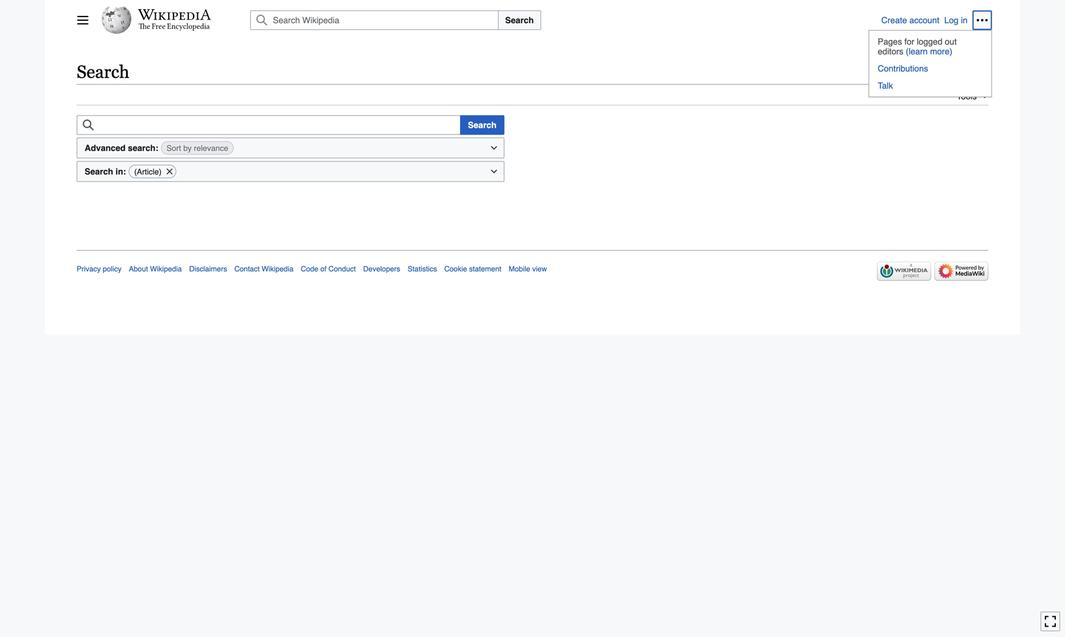 Task type: vqa. For each thing, say whether or not it's contained in the screenshot.
Ma's husband was Wang Tan, a Chinese architect .  Ma had a daughter, Zhen-Mei Wang, and the family lived in Suzhou
no



Task type: locate. For each thing, give the bounding box(es) containing it.
about wikipedia link
[[129, 265, 182, 273]]

create account link
[[882, 15, 940, 25]]

code
[[301, 265, 319, 273]]

policy
[[103, 265, 122, 273]]

privacy policy link
[[77, 265, 122, 273]]

none search field inside search "main content"
[[77, 115, 461, 135]]

1 wikipedia from the left
[[150, 265, 182, 273]]

sort
[[167, 144, 181, 153]]

sort by relevance
[[167, 144, 228, 153]]

view
[[533, 265, 547, 273]]

advanced search: element
[[77, 137, 505, 158]]

1 horizontal spatial wikipedia
[[262, 265, 294, 273]]

wikipedia for about wikipedia
[[150, 265, 182, 273]]

disclaimers link
[[189, 265, 227, 273]]

search in:
[[85, 167, 126, 177]]

privacy policy
[[77, 265, 122, 273]]

search in: element
[[77, 161, 505, 182]]

in
[[961, 15, 968, 25]]

logged
[[917, 37, 943, 46]]

None search field
[[77, 115, 461, 135]]

out
[[945, 37, 957, 46]]

privacy
[[77, 265, 101, 273]]

wikipedia
[[150, 265, 182, 273], [262, 265, 294, 273]]

wikipedia for contact wikipedia
[[262, 265, 294, 273]]

for
[[905, 37, 915, 46]]

wikipedia right about
[[150, 265, 182, 273]]

menu image
[[77, 14, 89, 26]]

(article)
[[134, 167, 162, 177]]

personal tools navigation
[[869, 10, 993, 97]]

wikipedia image
[[138, 9, 211, 20]]

search main content
[[72, 55, 994, 220]]

learn
[[909, 46, 928, 56]]

contributions
[[878, 64, 929, 73]]

conduct
[[329, 265, 356, 273]]

footer
[[77, 250, 989, 284]]

wikimedia foundation image
[[878, 262, 931, 281]]

by
[[183, 144, 192, 153]]

code of conduct link
[[301, 265, 356, 273]]

Search search field
[[236, 10, 882, 30]]

advanced
[[85, 143, 126, 153]]

contact wikipedia
[[235, 265, 294, 273]]

statistics
[[408, 265, 437, 273]]

search
[[505, 15, 534, 25], [77, 62, 129, 82], [468, 120, 497, 130], [85, 167, 113, 177]]

1 vertical spatial search button
[[460, 115, 505, 135]]

more
[[931, 46, 950, 56]]

fullscreen image
[[1045, 615, 1057, 628]]

talk
[[878, 81, 893, 90]]

about
[[129, 265, 148, 273]]

2 wikipedia from the left
[[262, 265, 294, 273]]

statistics link
[[408, 265, 437, 273]]

wikipedia right contact
[[262, 265, 294, 273]]

0 horizontal spatial wikipedia
[[150, 265, 182, 273]]

log in link
[[945, 15, 968, 25]]

search button
[[498, 10, 541, 30], [460, 115, 505, 135]]

of
[[321, 265, 327, 273]]

talk link
[[870, 77, 992, 94]]

statement
[[469, 265, 502, 273]]

editors
[[878, 46, 904, 56]]



Task type: describe. For each thing, give the bounding box(es) containing it.
ellipsis image
[[977, 14, 989, 26]]

mobile
[[509, 265, 531, 273]]

account
[[910, 15, 940, 25]]

code of conduct
[[301, 265, 356, 273]]

tools
[[957, 91, 977, 101]]

learn more link
[[906, 46, 953, 56]]

footer containing privacy policy
[[77, 250, 989, 284]]

search inside search field
[[505, 15, 534, 25]]

relevance
[[194, 144, 228, 153]]

pages for logged out editors
[[878, 37, 957, 56]]

learn more
[[909, 46, 950, 56]]

log
[[945, 15, 959, 25]]

developers link
[[363, 265, 400, 273]]

search button inside "main content"
[[460, 115, 505, 135]]

in:
[[116, 167, 126, 177]]

remove image
[[165, 166, 174, 178]]

cookie statement link
[[445, 265, 502, 273]]

mobile view
[[509, 265, 547, 273]]

the free encyclopedia image
[[139, 23, 210, 31]]

about wikipedia
[[129, 265, 182, 273]]

search:
[[128, 143, 158, 153]]

create account log in
[[882, 15, 968, 25]]

contact wikipedia link
[[235, 265, 294, 273]]

disclaimers
[[189, 265, 227, 273]]

mobile view link
[[509, 265, 547, 273]]

cookie statement
[[445, 265, 502, 273]]

0 vertical spatial search button
[[498, 10, 541, 30]]

create
[[882, 15, 908, 25]]

powered by mediawiki image
[[935, 262, 989, 281]]

cookie
[[445, 265, 467, 273]]

Search Wikipedia search field
[[250, 10, 499, 30]]

contact
[[235, 265, 260, 273]]

pages
[[878, 37, 903, 46]]

advanced search:
[[85, 143, 158, 153]]

contributions link
[[870, 60, 992, 77]]

developers
[[363, 265, 400, 273]]



